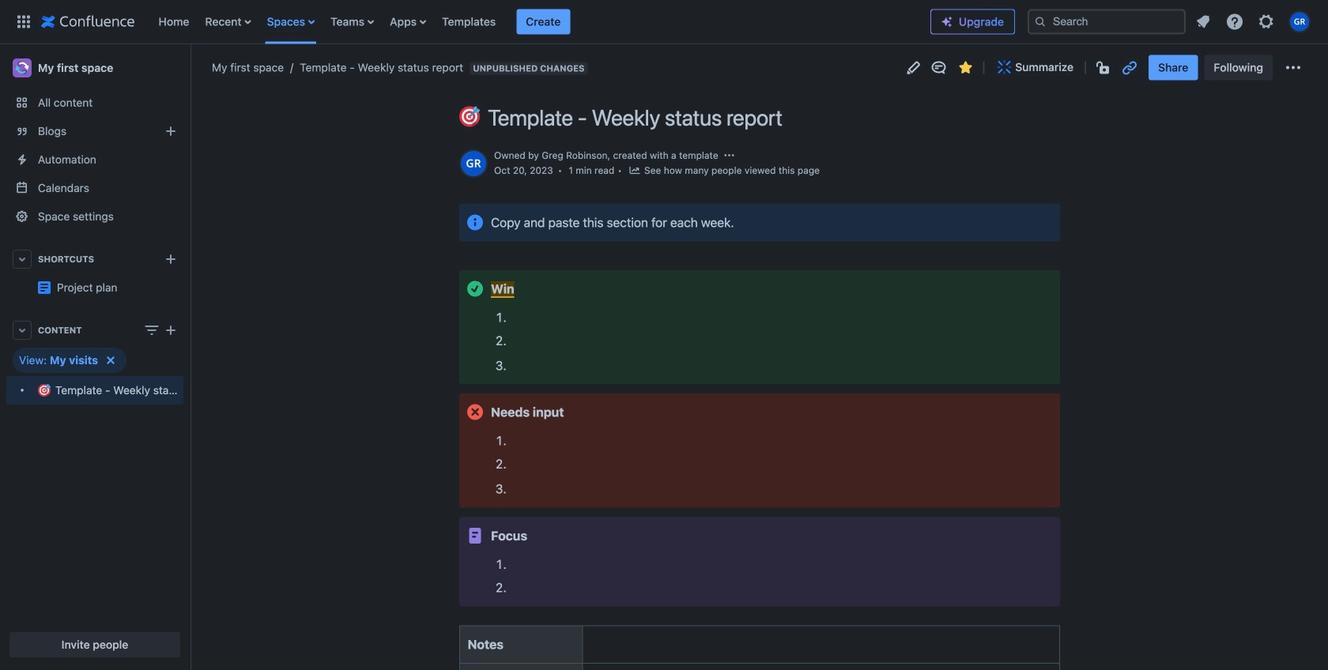 Task type: vqa. For each thing, say whether or not it's contained in the screenshot.
region
yes



Task type: describe. For each thing, give the bounding box(es) containing it.
panel info image
[[466, 213, 485, 232]]

Search field
[[1028, 9, 1186, 34]]

create a blog image
[[161, 122, 180, 141]]

manage page ownership image
[[723, 149, 736, 162]]

clear view image
[[101, 351, 120, 370]]

no restrictions image
[[1095, 58, 1114, 77]]

global element
[[9, 0, 931, 44]]

more information about greg robinson image
[[459, 149, 488, 178]]

space element
[[0, 44, 190, 671]]

change view image
[[142, 321, 161, 340]]

add shortcut image
[[161, 250, 180, 269]]

list for appswitcher icon at the top of the page
[[151, 0, 931, 44]]

copy image
[[458, 271, 477, 290]]

copy link image
[[1121, 58, 1140, 77]]

unstar image
[[956, 58, 975, 77]]

search image
[[1034, 15, 1047, 28]]

list item inside list
[[517, 9, 570, 34]]

notification icon image
[[1194, 12, 1213, 31]]

collapse sidebar image
[[172, 52, 207, 84]]

:dart: image
[[459, 106, 480, 127]]

create a page image
[[161, 321, 180, 340]]



Task type: locate. For each thing, give the bounding box(es) containing it.
list
[[151, 0, 931, 44], [1189, 8, 1319, 36]]

region inside space element
[[6, 348, 183, 405]]

banner
[[0, 0, 1329, 44]]

list item
[[517, 9, 570, 34]]

0 horizontal spatial list
[[151, 0, 931, 44]]

edit this page image
[[904, 58, 923, 77]]

help icon image
[[1226, 12, 1245, 31]]

panel note image
[[466, 527, 485, 546]]

settings icon image
[[1257, 12, 1276, 31]]

region
[[6, 348, 183, 405]]

None search field
[[1028, 9, 1186, 34]]

panel success image
[[466, 279, 485, 298]]

panel error image
[[466, 403, 485, 422]]

confluence image
[[41, 12, 135, 31], [41, 12, 135, 31]]

list for premium image
[[1189, 8, 1319, 36]]

1 horizontal spatial list
[[1189, 8, 1319, 36]]

more actions image
[[1284, 58, 1303, 77]]

template - project plan image
[[38, 282, 51, 294]]

appswitcher icon image
[[14, 12, 33, 31]]

premium image
[[941, 15, 954, 28]]

:dart: image
[[459, 106, 480, 127], [38, 384, 51, 397], [38, 384, 51, 397]]



